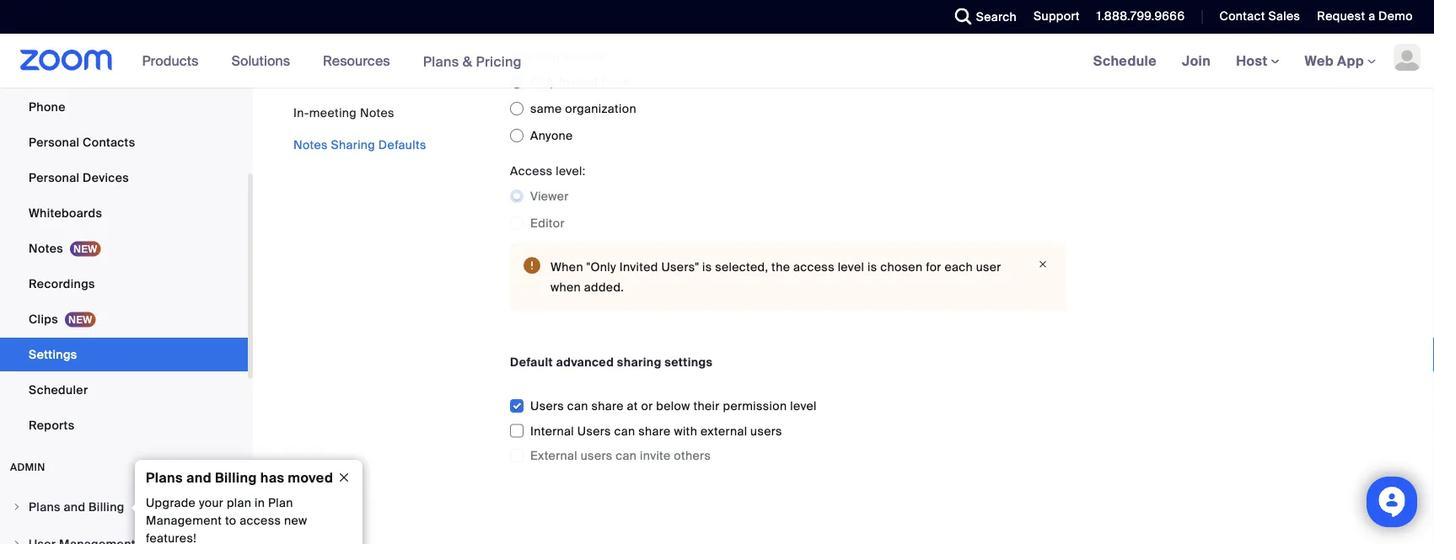 Task type: vqa. For each thing, say whether or not it's contained in the screenshot.
Web App 'DROPDOWN BUTTON'
yes



Task type: locate. For each thing, give the bounding box(es) containing it.
1 personal from the top
[[29, 134, 80, 150]]

plan
[[268, 496, 293, 511]]

who can access:
[[510, 48, 608, 64]]

"only
[[586, 259, 616, 275]]

access down in
[[240, 513, 281, 529]]

0 vertical spatial users
[[601, 74, 635, 89]]

invited
[[559, 74, 598, 89], [619, 259, 658, 275]]

notes for notes link
[[29, 241, 63, 256]]

access right the
[[793, 259, 835, 275]]

notes for notes sharing defaults
[[293, 137, 328, 153]]

web app
[[1305, 52, 1364, 70]]

plans for plans & pricing
[[423, 52, 459, 70]]

1 horizontal spatial billing
[[215, 469, 257, 487]]

menu item
[[0, 529, 248, 545]]

0 vertical spatial billing
[[215, 469, 257, 487]]

close image
[[330, 470, 357, 486]]

0 vertical spatial and
[[186, 469, 212, 487]]

request
[[1317, 8, 1365, 24]]

1 horizontal spatial level
[[838, 259, 864, 275]]

users down permission
[[750, 423, 782, 439]]

0 horizontal spatial level
[[790, 399, 817, 414]]

notes up 'recordings'
[[29, 241, 63, 256]]

invited right "only
[[619, 259, 658, 275]]

demo
[[1378, 8, 1413, 24]]

phone link
[[0, 90, 248, 124]]

2 is from the left
[[867, 259, 877, 275]]

search button
[[942, 0, 1021, 34]]

others
[[674, 448, 711, 464]]

invited down access:
[[559, 74, 598, 89]]

billing inside tooltip
[[215, 469, 257, 487]]

1 vertical spatial invited
[[619, 259, 658, 275]]

access level:
[[510, 163, 586, 179]]

editor
[[530, 215, 565, 231]]

2 personal from the top
[[29, 170, 80, 185]]

billing up plan
[[215, 469, 257, 487]]

personal contacts link
[[0, 126, 248, 159]]

0 vertical spatial personal
[[29, 134, 80, 150]]

1 horizontal spatial is
[[867, 259, 877, 275]]

billing inside menu item
[[89, 500, 124, 515]]

your
[[199, 496, 224, 511]]

1 horizontal spatial and
[[186, 469, 212, 487]]

1 horizontal spatial invited
[[619, 259, 658, 275]]

product information navigation
[[130, 34, 534, 89]]

viewer
[[530, 188, 569, 204]]

and inside menu item
[[64, 500, 85, 515]]

plans & pricing link
[[423, 52, 522, 70], [423, 52, 522, 70]]

1 horizontal spatial share
[[638, 423, 671, 439]]

0 vertical spatial notes
[[360, 105, 394, 121]]

0 vertical spatial access
[[793, 259, 835, 275]]

personal
[[29, 134, 80, 150], [29, 170, 80, 185]]

level
[[838, 259, 864, 275], [790, 399, 817, 414]]

level inside when "only invited users" is selected, the access level is chosen for each user when added.
[[838, 259, 864, 275]]

share left at
[[591, 399, 624, 414]]

0 vertical spatial share
[[591, 399, 624, 414]]

notes down in-
[[293, 137, 328, 153]]

users up organization
[[601, 74, 635, 89]]

2 vertical spatial notes
[[29, 241, 63, 256]]

plan
[[227, 496, 251, 511]]

1 vertical spatial personal
[[29, 170, 80, 185]]

personal up whiteboards
[[29, 170, 80, 185]]

personal inside "personal contacts" 'link'
[[29, 134, 80, 150]]

same
[[530, 101, 562, 116]]

1 is from the left
[[702, 259, 712, 275]]

plans inside product information navigation
[[423, 52, 459, 70]]

reports
[[29, 418, 75, 433]]

share
[[591, 399, 624, 414], [638, 423, 671, 439]]

0 horizontal spatial plans
[[29, 500, 61, 515]]

resources
[[323, 52, 390, 70]]

0 horizontal spatial and
[[64, 500, 85, 515]]

close image
[[1033, 257, 1053, 272]]

products button
[[142, 34, 206, 88]]

billing
[[215, 469, 257, 487], [89, 500, 124, 515]]

plans
[[423, 52, 459, 70], [146, 469, 183, 487], [29, 500, 61, 515]]

to
[[225, 513, 236, 529]]

request a demo
[[1317, 8, 1413, 24]]

level left the chosen
[[838, 259, 864, 275]]

menu bar
[[293, 105, 426, 153]]

and for plans and billing has moved
[[186, 469, 212, 487]]

plans for plans and billing
[[29, 500, 61, 515]]

plans right right icon
[[29, 500, 61, 515]]

host button
[[1236, 52, 1279, 70]]

banner
[[0, 34, 1434, 89]]

menu item inside side navigation navigation
[[0, 529, 248, 545]]

personal devices
[[29, 170, 129, 185]]

scheduler link
[[0, 373, 248, 407]]

sharing
[[617, 354, 662, 370]]

0 vertical spatial level
[[838, 259, 864, 275]]

contact
[[1219, 8, 1265, 24]]

1 vertical spatial access
[[240, 513, 281, 529]]

is left the chosen
[[867, 259, 877, 275]]

right image
[[12, 540, 22, 545]]

personal for personal devices
[[29, 170, 80, 185]]

1 horizontal spatial users
[[750, 423, 782, 439]]

access for new
[[240, 513, 281, 529]]

can up only
[[539, 48, 560, 64]]

access
[[510, 163, 553, 179]]

billing for plans and billing
[[89, 500, 124, 515]]

1 vertical spatial users
[[530, 399, 564, 414]]

1 vertical spatial users
[[581, 448, 613, 464]]

users right external at the bottom left of page
[[581, 448, 613, 464]]

invite
[[640, 448, 671, 464]]

0 horizontal spatial billing
[[89, 500, 124, 515]]

is right users"
[[702, 259, 712, 275]]

same organization
[[530, 101, 636, 116]]

user
[[976, 259, 1001, 275]]

users up external users can invite others
[[577, 423, 611, 439]]

is
[[702, 259, 712, 275], [867, 259, 877, 275]]

and right right icon
[[64, 500, 85, 515]]

billing left upgrade
[[89, 500, 124, 515]]

share up invite
[[638, 423, 671, 439]]

0 horizontal spatial share
[[591, 399, 624, 414]]

profile picture image
[[1394, 44, 1421, 71]]

access inside when "only invited users" is selected, the access level is chosen for each user when added.
[[793, 259, 835, 275]]

0 vertical spatial plans
[[423, 52, 459, 70]]

1 vertical spatial level
[[790, 399, 817, 414]]

and inside tooltip
[[186, 469, 212, 487]]

2 vertical spatial plans
[[29, 500, 61, 515]]

has
[[260, 469, 284, 487]]

and
[[186, 469, 212, 487], [64, 500, 85, 515]]

1 vertical spatial billing
[[89, 500, 124, 515]]

plans up upgrade
[[146, 469, 183, 487]]

and up your
[[186, 469, 212, 487]]

0 horizontal spatial invited
[[559, 74, 598, 89]]

devices
[[83, 170, 129, 185]]

1 vertical spatial and
[[64, 500, 85, 515]]

when "only invited users" is selected, the access level is chosen for each user when added. alert
[[510, 243, 1066, 311]]

personal down phone
[[29, 134, 80, 150]]

request a demo link
[[1305, 0, 1434, 34], [1317, 8, 1413, 24]]

access inside upgrade your plan in plan management to access new features!
[[240, 513, 281, 529]]

plans inside menu item
[[29, 500, 61, 515]]

plans left the &
[[423, 52, 459, 70]]

moved
[[288, 469, 333, 487]]

support link
[[1021, 0, 1084, 34], [1034, 8, 1080, 24]]

right image
[[12, 502, 22, 513]]

plans inside tooltip
[[146, 469, 183, 487]]

1 horizontal spatial access
[[793, 259, 835, 275]]

1 vertical spatial notes
[[293, 137, 328, 153]]

level:
[[556, 163, 586, 179]]

with
[[674, 423, 697, 439]]

personal inside personal devices link
[[29, 170, 80, 185]]

plans and billing menu item
[[0, 492, 248, 527]]

personal contacts
[[29, 134, 135, 150]]

0 horizontal spatial access
[[240, 513, 281, 529]]

access level: option group
[[510, 183, 1066, 237]]

users
[[750, 423, 782, 439], [581, 448, 613, 464]]

management
[[146, 513, 222, 529]]

for
[[926, 259, 941, 275]]

zoom logo image
[[20, 50, 113, 71]]

notes inside personal menu menu
[[29, 241, 63, 256]]

products
[[142, 52, 198, 70]]

0 horizontal spatial is
[[702, 259, 712, 275]]

whiteboards
[[29, 205, 102, 221]]

sharing
[[331, 137, 375, 153]]

below
[[656, 399, 690, 414]]

2 horizontal spatial plans
[[423, 52, 459, 70]]

contact sales link
[[1207, 0, 1305, 34], [1219, 8, 1300, 24]]

settings
[[29, 347, 77, 363]]

1 horizontal spatial plans
[[146, 469, 183, 487]]

their
[[693, 399, 720, 414]]

notes up "notes sharing defaults" on the left of the page
[[360, 105, 394, 121]]

warning image
[[524, 257, 540, 274]]

0 vertical spatial invited
[[559, 74, 598, 89]]

plans for plans and billing has moved
[[146, 469, 183, 487]]

1 horizontal spatial notes
[[293, 137, 328, 153]]

users up internal
[[530, 399, 564, 414]]

0 horizontal spatial notes
[[29, 241, 63, 256]]

web app button
[[1305, 52, 1376, 70]]

1 vertical spatial plans
[[146, 469, 183, 487]]

who can access: option group
[[510, 68, 1066, 149]]

level right permission
[[790, 399, 817, 414]]

settings link
[[0, 338, 248, 372]]

sales
[[1268, 8, 1300, 24]]

access
[[793, 259, 835, 275], [240, 513, 281, 529]]

selected,
[[715, 259, 768, 275]]



Task type: describe. For each thing, give the bounding box(es) containing it.
features!
[[146, 531, 196, 545]]

1 vertical spatial share
[[638, 423, 671, 439]]

2 vertical spatial users
[[577, 423, 611, 439]]

in-meeting notes link
[[293, 105, 394, 121]]

admin menu menu
[[0, 492, 248, 545]]

internal
[[530, 423, 574, 439]]

schedule
[[1093, 52, 1157, 70]]

personal menu menu
[[0, 0, 248, 444]]

when
[[551, 259, 583, 275]]

invited inside when "only invited users" is selected, the access level is chosen for each user when added.
[[619, 259, 658, 275]]

phone
[[29, 99, 66, 115]]

1.888.799.9666
[[1097, 8, 1185, 24]]

in
[[255, 496, 265, 511]]

level for permission
[[790, 399, 817, 414]]

whiteboards link
[[0, 196, 248, 230]]

users can share at or below their permission level
[[530, 399, 817, 414]]

2 horizontal spatial notes
[[360, 105, 394, 121]]

level for access
[[838, 259, 864, 275]]

plans & pricing
[[423, 52, 522, 70]]

access:
[[563, 48, 608, 64]]

plans and billing has moved tooltip
[[131, 460, 363, 545]]

scheduler
[[29, 382, 88, 398]]

or
[[641, 399, 653, 414]]

each
[[945, 259, 973, 275]]

contact sales
[[1219, 8, 1300, 24]]

recordings link
[[0, 267, 248, 301]]

in-
[[293, 105, 309, 121]]

app
[[1337, 52, 1364, 70]]

users inside who can access: option group
[[601, 74, 635, 89]]

external users can invite others
[[530, 448, 711, 464]]

&
[[463, 52, 472, 70]]

personal for personal contacts
[[29, 134, 80, 150]]

host
[[1236, 52, 1271, 70]]

only
[[530, 74, 556, 89]]

plans and billing has moved
[[146, 469, 333, 487]]

anyone
[[530, 128, 573, 143]]

meetings navigation
[[1081, 34, 1434, 89]]

admin
[[10, 461, 45, 474]]

default
[[510, 354, 553, 370]]

can up external users can invite others
[[614, 423, 635, 439]]

chosen
[[880, 259, 923, 275]]

reports link
[[0, 409, 248, 443]]

internal users can share with external users
[[530, 423, 782, 439]]

banner containing products
[[0, 34, 1434, 89]]

0 horizontal spatial users
[[581, 448, 613, 464]]

permission
[[723, 399, 787, 414]]

webinars link
[[0, 55, 248, 89]]

clips
[[29, 312, 58, 327]]

organization
[[565, 101, 636, 116]]

1.888.799.9666 button up schedule
[[1084, 0, 1189, 34]]

menu bar containing in-meeting notes
[[293, 105, 426, 153]]

access for level
[[793, 259, 835, 275]]

when "only invited users" is selected, the access level is chosen for each user when added.
[[551, 259, 1001, 295]]

resources button
[[323, 34, 398, 88]]

added.
[[584, 279, 624, 295]]

advanced
[[556, 354, 614, 370]]

when
[[551, 279, 581, 295]]

0 vertical spatial users
[[750, 423, 782, 439]]

notes sharing defaults link
[[293, 137, 426, 153]]

upgrade
[[146, 496, 196, 511]]

new
[[284, 513, 307, 529]]

can left invite
[[616, 448, 637, 464]]

solutions
[[231, 52, 290, 70]]

side navigation navigation
[[0, 0, 253, 545]]

notes sharing defaults
[[293, 137, 426, 153]]

external
[[530, 448, 578, 464]]

users"
[[661, 259, 699, 275]]

settings
[[665, 354, 713, 370]]

join
[[1182, 52, 1211, 70]]

invited inside who can access: option group
[[559, 74, 598, 89]]

pricing
[[476, 52, 522, 70]]

who
[[510, 48, 536, 64]]

meeting
[[309, 105, 357, 121]]

plans and billing
[[29, 500, 124, 515]]

1.888.799.9666 button up 'schedule' link
[[1097, 8, 1185, 24]]

join link
[[1169, 34, 1223, 88]]

contacts
[[83, 134, 135, 150]]

notes link
[[0, 232, 248, 266]]

webinars
[[29, 64, 83, 79]]

and for plans and billing
[[64, 500, 85, 515]]

clips link
[[0, 303, 248, 336]]

search
[[976, 9, 1017, 24]]

billing for plans and billing has moved
[[215, 469, 257, 487]]

personal devices link
[[0, 161, 248, 195]]

default advanced sharing settings
[[510, 354, 713, 370]]

only invited users
[[530, 74, 635, 89]]

solutions button
[[231, 34, 298, 88]]

in-meeting notes
[[293, 105, 394, 121]]

can up internal
[[567, 399, 588, 414]]

a
[[1368, 8, 1375, 24]]



